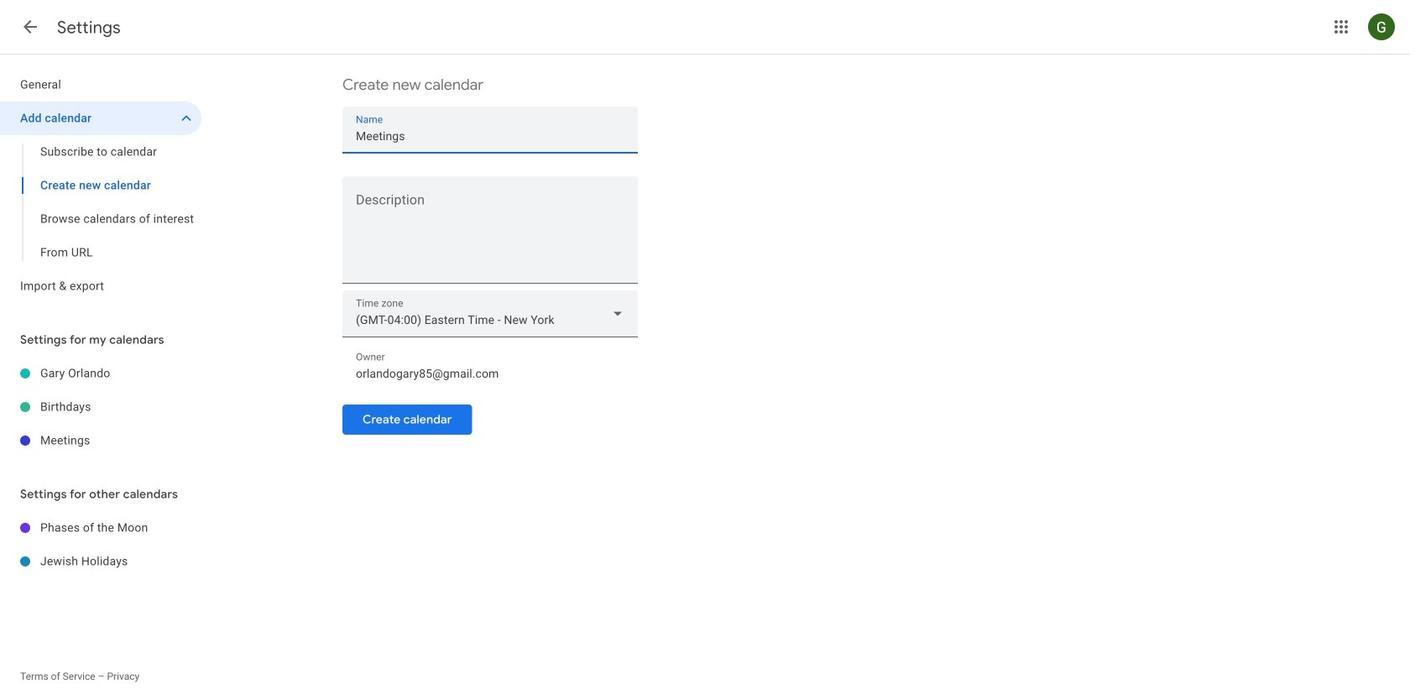 Task type: describe. For each thing, give the bounding box(es) containing it.
meetings tree item
[[0, 424, 201, 458]]

3 tree from the top
[[0, 511, 201, 578]]

phases of the moon tree item
[[0, 511, 201, 545]]

1 tree from the top
[[0, 68, 201, 303]]

2 tree from the top
[[0, 357, 201, 458]]



Task type: locate. For each thing, give the bounding box(es) containing it.
add calendar tree item
[[0, 102, 201, 135]]

gary orlando tree item
[[0, 357, 201, 390]]

heading
[[57, 17, 121, 38]]

0 vertical spatial tree
[[0, 68, 201, 303]]

tree
[[0, 68, 201, 303], [0, 357, 201, 458], [0, 511, 201, 578]]

jewish holidays tree item
[[0, 545, 201, 578]]

2 vertical spatial tree
[[0, 511, 201, 578]]

birthdays tree item
[[0, 390, 201, 424]]

None field
[[343, 290, 638, 337]]

go back image
[[20, 17, 40, 37]]

None text field
[[343, 196, 638, 276], [356, 362, 625, 386], [343, 196, 638, 276], [356, 362, 625, 386]]

1 vertical spatial tree
[[0, 357, 201, 458]]

None text field
[[356, 124, 625, 148]]

group
[[0, 135, 201, 269]]



Task type: vqa. For each thing, say whether or not it's contained in the screenshot.
2nd PM
no



